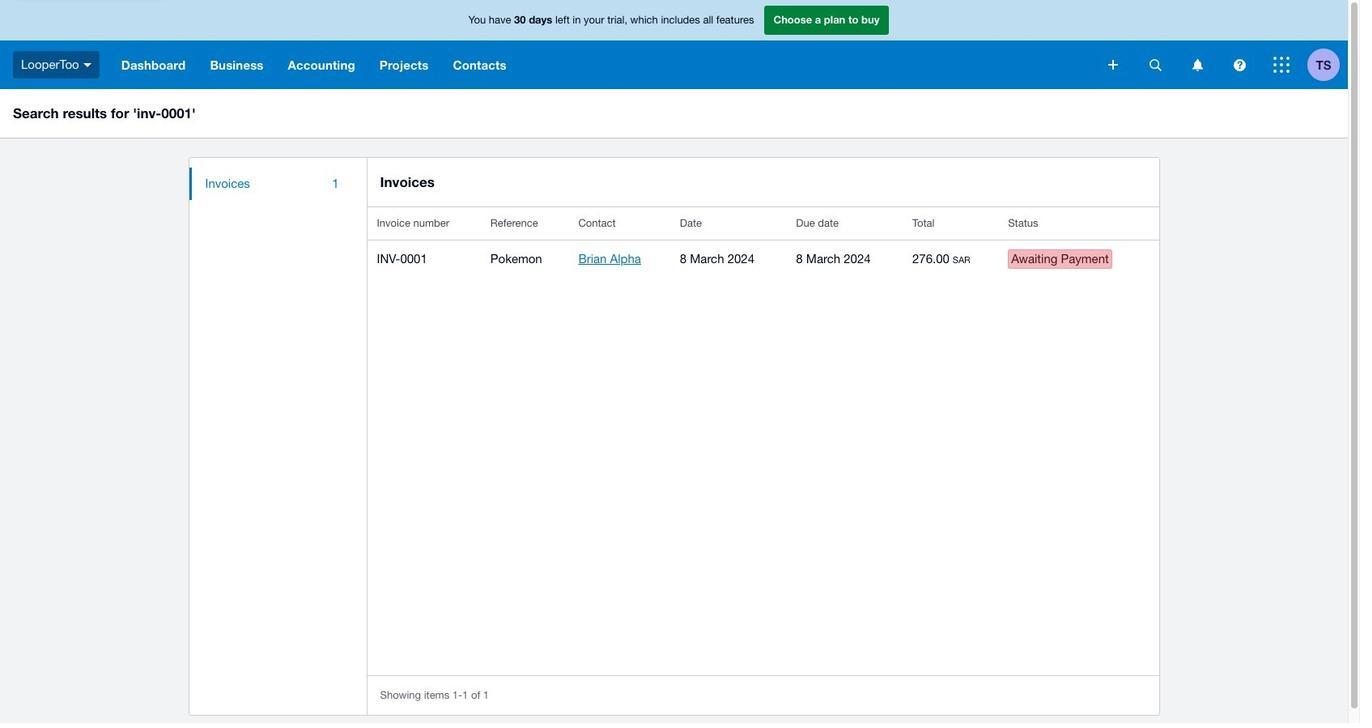Task type: locate. For each thing, give the bounding box(es) containing it.
svg image
[[1192, 59, 1203, 71], [1109, 60, 1118, 70], [83, 63, 91, 67]]

svg image
[[1274, 57, 1290, 73], [1150, 59, 1162, 71], [1234, 59, 1246, 71]]

0 horizontal spatial svg image
[[1150, 59, 1162, 71]]

1 horizontal spatial svg image
[[1109, 60, 1118, 70]]

banner
[[0, 0, 1348, 89]]

search results table element
[[367, 207, 1159, 279]]



Task type: describe. For each thing, give the bounding box(es) containing it.
2 horizontal spatial svg image
[[1274, 57, 1290, 73]]

0 horizontal spatial svg image
[[83, 63, 91, 67]]

2 horizontal spatial svg image
[[1192, 59, 1203, 71]]

1 horizontal spatial svg image
[[1234, 59, 1246, 71]]



Task type: vqa. For each thing, say whether or not it's contained in the screenshot.
the left svg image
yes



